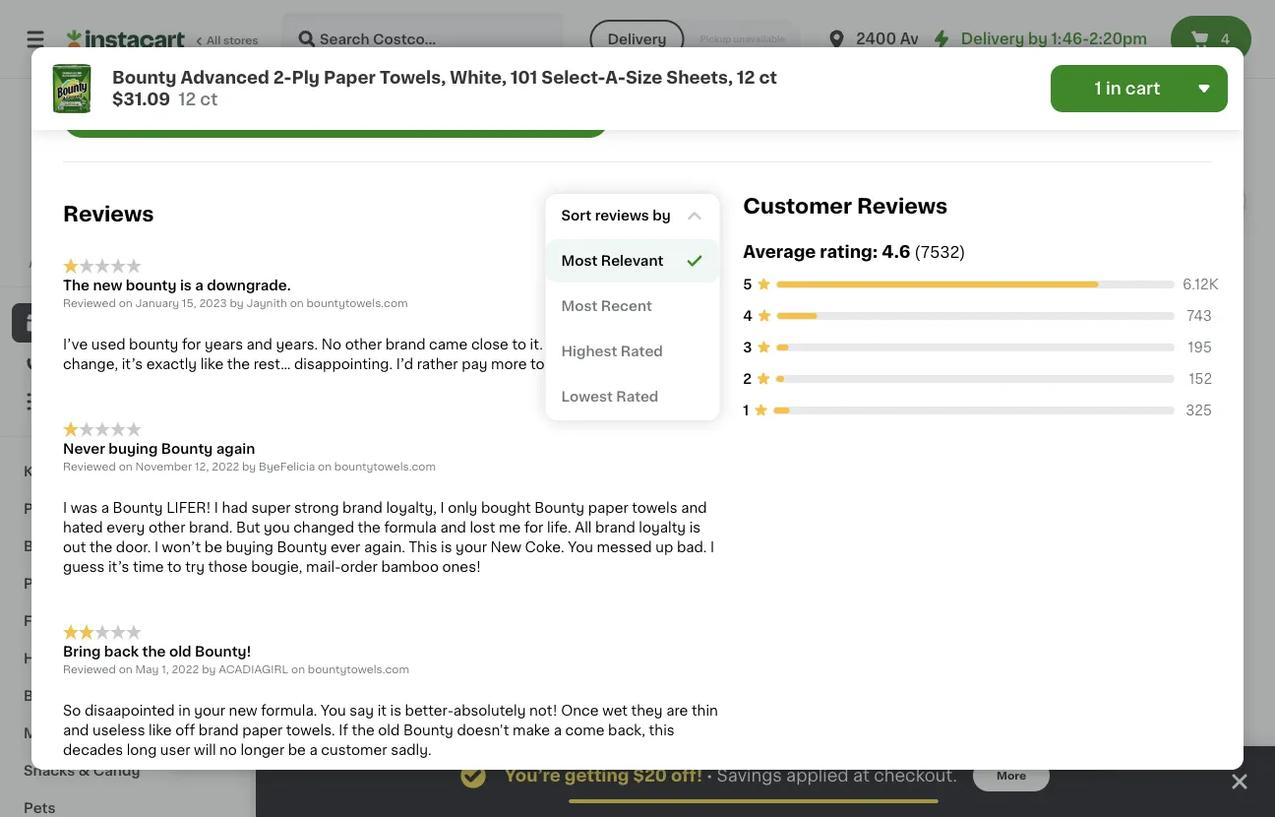 Task type: vqa. For each thing, say whether or not it's contained in the screenshot.
"Roll,"
yes



Task type: locate. For each thing, give the bounding box(es) containing it.
scent, inside gain + aroma boost liquid laundry detergent, original scent, 208 fl oz
[[925, 808, 969, 817]]

•
[[707, 768, 713, 783]]

2022 right 1, at the left bottom of the page
[[172, 664, 199, 675]]

reviewed inside never buying bounty again reviewed on november 12, 2022 by byefelicia on bountytowels.com
[[63, 461, 116, 472]]

olipop strawberry vanilla, 8 x 12 fl oz 8 x 12 fl oz
[[866, 226, 992, 275]]

buying
[[109, 442, 158, 455], [226, 540, 274, 554]]

0 vertical spatial many in stock button
[[313, 21, 482, 320]]

be down brand.
[[205, 540, 222, 554]]

organic up apples,
[[678, 717, 733, 730]]

1 vertical spatial save
[[569, 228, 595, 239]]

0 horizontal spatial other
[[149, 520, 186, 534]]

organic up seedless,
[[295, 717, 350, 730]]

0 horizontal spatial 1 ct
[[445, 559, 469, 573]]

oz inside gain + aroma boost liquid laundry detergent, original scent, 208 fl oz
[[1016, 808, 1032, 817]]

user
[[160, 743, 190, 757]]

apples,
[[678, 736, 730, 750]]

household
[[24, 652, 101, 665]]

2022 right 12,
[[212, 461, 239, 472]]

1 horizontal spatial other
[[345, 337, 382, 351]]

1 horizontal spatial old
[[378, 724, 400, 737]]

1 vertical spatial buying
[[226, 540, 274, 554]]

detergent, up the 208 on the bottom of page
[[925, 789, 999, 802]]

jaynith
[[247, 297, 287, 308]]

reviews
[[857, 195, 948, 216], [63, 203, 154, 224]]

0 vertical spatial reviewed
[[63, 297, 116, 308]]

sponsored badge image down save $1.00
[[866, 323, 925, 334]]

item carousel region
[[313, 13, 1246, 408], [295, 434, 1236, 812]]

1 horizontal spatial 2
[[744, 372, 752, 386]]

3 down the 'spray,'
[[511, 453, 520, 466]]

if left it's
[[75, 48, 84, 62]]

rated for highest rated
[[621, 344, 663, 358]]

2 vertical spatial a-
[[231, 453, 247, 466]]

1 horizontal spatial save
[[895, 291, 930, 304]]

1 horizontal spatial for
[[525, 520, 544, 534]]

x
[[930, 245, 938, 259], [1190, 245, 1198, 259], [876, 264, 882, 275], [699, 283, 705, 293]]

0 horizontal spatial bounty advanced 2-ply paper towels, white, 101 select-a-size sheets, 12 ct
[[181, 413, 349, 486]]

3 inside dawn ultra platinum powerwash dish spray, fresh scent, 16 fl oz, 3 ct
[[511, 453, 520, 466]]

1 vertical spatial soap,
[[959, 472, 998, 486]]

1 vertical spatial costco
[[54, 258, 95, 269]]

0 horizontal spatial 90
[[594, 789, 612, 802]]

1 horizontal spatial fresh,
[[739, 808, 781, 817]]

2 vertical spatial dishwasher
[[553, 769, 634, 783]]

0 vertical spatial select-
[[542, 69, 606, 86]]

laundry
[[970, 769, 1027, 783]]

$ 4 34
[[491, 691, 529, 711]]

ct down dryer
[[434, 789, 448, 802]]

product group containing 11
[[295, 505, 471, 792]]

white,
[[450, 69, 507, 86], [596, 265, 640, 279], [280, 433, 323, 447]]

reviewed inside the new bounty is a downgrade. reviewed on january 15, 2023 by jaynith on bountytowels.com
[[63, 297, 116, 308]]

1 horizontal spatial you
[[568, 540, 594, 554]]

None search field
[[282, 12, 564, 67]]

other up "won't"
[[149, 520, 186, 534]]

pets link
[[12, 790, 239, 817]]

1 vertical spatial towels,
[[541, 265, 592, 279]]

0 vertical spatial 2022
[[212, 461, 239, 472]]

cascade complete dishwasher detergent pacs, 90 count
[[553, 749, 708, 802]]

a inside the new bounty is a downgrade. reviewed on january 15, 2023 by jaynith on bountytowels.com
[[195, 278, 204, 292]]

bounty inside the new bounty is a downgrade. reviewed on january 15, 2023 by jaynith on bountytowels.com
[[126, 278, 177, 292]]

0 vertical spatial (7.53k)
[[570, 306, 609, 317]]

advanced
[[181, 69, 270, 86], [551, 245, 621, 259], [235, 413, 304, 427], [990, 413, 1059, 427], [739, 433, 808, 447]]

scent,
[[409, 453, 453, 466], [858, 453, 902, 466], [553, 472, 597, 486], [925, 808, 969, 817]]

2 dawn from the left
[[739, 413, 778, 427]]

powerwash
[[367, 433, 446, 447]]

2 horizontal spatial 101
[[643, 265, 664, 279]]

1 vertical spatial old
[[378, 724, 400, 737]]

0 vertical spatial 1 ct
[[574, 37, 598, 51]]

fl inside the "tide he original liquid detergent, 170 fl oz"
[[286, 769, 295, 783]]

0 vertical spatial 30
[[1135, 245, 1154, 259]]

signature
[[85, 465, 154, 478]]

bounce
[[367, 749, 420, 763]]

1 vertical spatial be
[[288, 743, 306, 757]]

0 horizontal spatial 16
[[367, 490, 379, 501]]

pricing
[[96, 219, 135, 230]]

fl inside 13 cascade advanced power liquid dishwasher detergent dish soap, 125 fl oz
[[1028, 472, 1037, 486]]

ct down actionpacs,
[[619, 472, 633, 486]]

dish for 14
[[739, 453, 770, 466]]

rolls
[[1158, 245, 1186, 259]]

kirkland
[[24, 465, 82, 478]]

out inside i was a bounty lifer! i had super strong brand loyalty, i only bought bounty paper towels and hated every other brand. but you changed the formula and lost me for life. all brand loyalty is out the door. i won't be buying bounty ever again.    this is your new coke. you messed up bad.    i guess it's time to try those bougie, mail-order bamboo ones!
[[63, 540, 86, 554]]

by inside never buying bounty again reviewed on november 12, 2022 by byefelicia on bountytowels.com
[[242, 461, 256, 472]]

fl inside coke zero sugar, 12 fl oz, 35-count
[[820, 226, 829, 239]]

save inside button
[[895, 291, 930, 304]]

bounty inside spend $65, save $10 "dialog"
[[181, 413, 231, 427]]

paper up the "$10.00!"
[[324, 69, 376, 86]]

x right rolls
[[1190, 245, 1198, 259]]

0 horizontal spatial buying
[[109, 442, 158, 455]]

$
[[870, 200, 877, 211], [557, 388, 564, 399], [299, 692, 306, 702], [491, 692, 498, 702], [185, 724, 192, 735], [371, 724, 378, 735], [557, 724, 564, 735]]

produce link
[[12, 490, 239, 528]]

0 vertical spatial other
[[345, 337, 382, 351]]

by right "reviews" in the top of the page
[[653, 209, 671, 222]]

like
[[200, 357, 224, 370], [149, 724, 172, 737]]

they
[[632, 704, 663, 718]]

sponsored badge image
[[866, 323, 925, 334], [869, 770, 929, 782]]

i left was
[[63, 501, 67, 515]]

0 vertical spatial be
[[205, 540, 222, 554]]

0 horizontal spatial 170
[[259, 769, 282, 783]]

detergent inside 13 cascade advanced power liquid dishwasher detergent dish soap, 125 fl oz
[[1009, 453, 1080, 466]]

3 reviewed from the top
[[63, 664, 116, 675]]

sheets, up the "recent"
[[596, 285, 647, 298]]

bounty advanced 2-ply paper towels, white, 101 select-a-size sheets, 12 ct inside item carousel region
[[497, 245, 665, 318]]

2 power from the left
[[925, 433, 968, 447]]

30 down 213
[[1050, 302, 1065, 313]]

you left say
[[321, 704, 346, 718]]

0 horizontal spatial original
[[238, 749, 292, 763]]

instacart logo image
[[67, 28, 185, 51]]

1 vertical spatial a-
[[548, 285, 564, 298]]

again inside never buying bounty again reviewed on november 12, 2022 by byefelicia on bountytowels.com
[[216, 442, 255, 455]]

17
[[403, 724, 414, 735]]

2 platinum from the left
[[818, 413, 878, 427]]

ct inside bounce dryer sheets, outdoor fresh, 160 sheets, 2 ct
[[434, 789, 448, 802]]

170 down the longer
[[259, 769, 282, 783]]

x down vanilla,
[[876, 264, 882, 275]]

1 horizontal spatial power
[[925, 433, 968, 447]]

0 horizontal spatial lbs
[[378, 736, 399, 750]]

1 horizontal spatial 101
[[511, 69, 538, 86]]

dishwasher inside cascade platinum plus dishwasher detergent actionpacs, fresh scent, 81 ct 81 ct
[[553, 433, 634, 447]]

bounty advanced 2-ply paper towels, white, 101 select-a-size sheets, 12 ct up "super"
[[181, 413, 349, 486]]

16 inside dawn ultra platinum powerwash dish spray, fresh scent, 16 fl oz, 3 ct
[[457, 453, 472, 466]]

1 left 14
[[744, 404, 749, 417]]

platinum inside 14 dawn ultra platinum advanced power liquid dish soap, fresh scent, 90 fl oz
[[818, 413, 878, 427]]

ct up 16 oz at left bottom
[[367, 472, 381, 486]]

1 vertical spatial you
[[321, 704, 346, 718]]

1 ct for remove bounce dryer sheets, outdoor fresh, 160 sheets, 2 ct image
[[445, 559, 469, 573]]

$65, down sort
[[542, 228, 567, 239]]

$ for 23
[[557, 724, 564, 735]]

select- up it.
[[497, 285, 548, 298]]

if inside so disaapointed in your new formula.  you say it is better-absolutely not!  once wet they are thin and useless like off brand paper towels.  if the old bounty doesn't make a come back, this decades long user will no longer be a customer sadly.
[[339, 724, 348, 737]]

2 lb from the left
[[688, 756, 699, 766]]

$ for 11
[[299, 692, 306, 702]]

honeycrisp
[[737, 717, 817, 730]]

jumbo
[[1050, 245, 1099, 259]]

on down back
[[119, 664, 133, 675]]

spend
[[181, 89, 237, 106], [503, 228, 539, 239]]

ultra inside charmin ultra soft 2-ply jumbo roll, 30 rolls x 213 sheets
[[1112, 226, 1145, 239]]

ply up fresh fruit
[[322, 413, 344, 427]]

product group containing 13
[[367, 543, 537, 817]]

highest rated
[[562, 344, 663, 358]]

is up bad.
[[690, 520, 701, 534]]

31 inside spend $65, save $10 "dialog"
[[192, 723, 215, 744]]

bountytowels.com up 16 oz at left bottom
[[335, 461, 436, 472]]

spend inside the save more on eligible items spend $65, save $10
[[181, 89, 237, 106]]

advanced inside 13 cascade advanced power liquid dishwasher detergent dish soap, 125 fl oz
[[990, 413, 1059, 427]]

product group containing 28
[[553, 207, 723, 527]]

1 platinum from the left
[[446, 413, 507, 427]]

detergent,
[[181, 769, 256, 783], [925, 789, 999, 802]]

$ inside $ 13 17
[[371, 724, 378, 735]]

1 horizontal spatial but
[[547, 337, 571, 351]]

1 horizontal spatial oz,
[[682, 245, 702, 259]]

60
[[594, 388, 609, 399]]

0 horizontal spatial 81
[[553, 490, 565, 501]]

it right buy
[[86, 355, 96, 369]]

complete
[[618, 749, 687, 763]]

costco logo image
[[82, 102, 169, 189]]

1 vertical spatial your
[[194, 704, 225, 718]]

add for raspberries, 12 oz
[[618, 521, 647, 535]]

12
[[737, 69, 756, 86], [178, 91, 196, 108], [802, 226, 817, 239], [941, 245, 956, 259], [885, 264, 897, 275], [708, 283, 719, 293], [651, 285, 665, 298], [335, 453, 349, 466], [181, 490, 193, 501], [577, 717, 591, 730], [487, 736, 498, 747]]

6.12k
[[1183, 278, 1219, 291]]

count inside coke zero sugar, 12 fl oz, 35-count
[[730, 245, 770, 259]]

detergent
[[637, 433, 708, 447], [1009, 453, 1080, 466], [637, 769, 708, 783]]

dawn
[[367, 413, 406, 427], [739, 413, 778, 427]]

product group containing 23
[[553, 543, 723, 817]]

lb
[[305, 756, 316, 766], [688, 756, 699, 766]]

detergent down plus
[[637, 433, 708, 447]]

$ inside $ 31 09
[[185, 724, 192, 735]]

31 up spend $65, save $10
[[508, 199, 531, 220]]

towels,
[[380, 69, 446, 86], [541, 265, 592, 279], [225, 433, 276, 447]]

8 down average rating: 4.6 (7532)
[[866, 264, 873, 275]]

1 horizontal spatial items
[[604, 373, 644, 386]]

quality
[[611, 357, 659, 370]]

1 lbs from the left
[[378, 736, 399, 750]]

relevant left 19
[[617, 207, 680, 220]]

31 inside item carousel region
[[508, 199, 531, 220]]

soap, for 13
[[959, 472, 998, 486]]

81 up life.
[[553, 490, 565, 501]]

1 vertical spatial most relevant
[[562, 254, 664, 268]]

dishwasher up actionpacs,
[[553, 433, 634, 447]]

the new bounty is a downgrade. reviewed on january 15, 2023 by jaynith on bountytowels.com
[[63, 278, 408, 308]]

1 horizontal spatial 2022
[[212, 461, 239, 472]]

0 horizontal spatial many in stock button
[[313, 21, 482, 320]]

0 vertical spatial paper
[[324, 69, 376, 86]]

snacks
[[24, 764, 75, 778]]

1 horizontal spatial a-
[[548, 285, 564, 298]]

bountytowels.com up no
[[307, 297, 408, 308]]

reviewed down never
[[63, 461, 116, 472]]

for inside i was a bounty lifer! i had super strong brand loyalty, i only bought bounty paper towels and hated every other brand. but you changed the formula and lost me for life. all brand loyalty is out the door. i won't be buying bounty ever again.    this is your new coke. you messed up bad.    i guess it's time to try those bougie, mail-order bamboo ones!
[[525, 520, 544, 534]]

advanced up never buying bounty again reviewed on november 12, 2022 by byefelicia on bountytowels.com
[[235, 413, 304, 427]]

1 dawn from the left
[[367, 413, 406, 427]]

be for longer
[[288, 743, 306, 757]]

1 vertical spatial rated
[[617, 390, 659, 404]]

&
[[63, 727, 75, 740], [78, 764, 90, 778]]

0 horizontal spatial all
[[207, 35, 221, 46]]

add button
[[400, 26, 476, 62], [768, 26, 844, 62], [953, 26, 1029, 62], [1137, 26, 1213, 62], [641, 213, 717, 248], [389, 511, 465, 546], [580, 511, 656, 546], [269, 549, 345, 584]]

& inside 'link'
[[78, 764, 90, 778]]

pantry link
[[12, 565, 239, 602]]

(7.53k)
[[570, 306, 609, 317], [254, 474, 293, 485]]

1 horizontal spatial lbs
[[746, 736, 767, 750]]

81 down actionpacs,
[[601, 472, 616, 486]]

your up ones!
[[456, 540, 487, 554]]

gain
[[925, 749, 957, 763]]

2 horizontal spatial platinum
[[818, 413, 878, 427]]

1 vertical spatial save
[[895, 291, 930, 304]]

90 down 14
[[739, 472, 758, 486]]

the inside so disaapointed in your new formula.  you say it is better-absolutely not!  once wet they are thin and useless like off brand paper towels.  if the old bounty doesn't make a come back, this decades long user will no longer be a customer sadly.
[[352, 724, 375, 737]]

0 horizontal spatial save
[[181, 64, 234, 85]]

$ for 28
[[557, 388, 564, 399]]

in inside the '1 in cart' field
[[1106, 80, 1122, 97]]

$ for 15
[[870, 200, 877, 211]]

$ left come
[[557, 724, 564, 735]]

oz inside 35 x 12 fl oz many in stock
[[732, 283, 745, 293]]

dish left the 'spray,'
[[450, 433, 481, 447]]

2 vertical spatial 101
[[327, 433, 348, 447]]

fl left 5
[[722, 283, 729, 293]]

other inside i was a bounty lifer! i had super strong brand loyalty, i only bought bounty paper towels and hated every other brand. but you changed the formula and lost me for life. all brand loyalty is out the door. i won't be buying bounty ever again.    this is your new coke. you messed up bad.    i guess it's time to try those bougie, mail-order bamboo ones!
[[149, 520, 186, 534]]

save up the "$10.00!"
[[283, 89, 323, 106]]

13 left 17
[[378, 723, 401, 744]]

softener,
[[785, 789, 848, 802]]

fresh, down fabric
[[739, 808, 781, 817]]

delivery inside delivery button
[[608, 32, 667, 46]]

0 horizontal spatial lb
[[305, 756, 316, 766]]

recent
[[601, 299, 653, 313]]

no
[[322, 337, 342, 351]]

1 vertical spatial 8
[[866, 264, 873, 275]]

all stores
[[207, 35, 259, 46]]

advanced down 14
[[739, 433, 808, 447]]

product group containing 15
[[866, 21, 1034, 339]]

a-
[[606, 69, 626, 86], [548, 285, 564, 298], [231, 453, 247, 466]]

1 horizontal spatial again
[[216, 442, 255, 455]]

those
[[208, 560, 248, 574]]

by left the 1:46-
[[1029, 32, 1048, 46]]

09
[[533, 200, 549, 211], [217, 724, 232, 735]]

& down decades
[[78, 764, 90, 778]]

(7.25k)
[[1123, 287, 1162, 297]]

1 horizontal spatial $10
[[598, 228, 617, 239]]

customer
[[744, 195, 853, 216]]

is inside so disaapointed in your new formula.  you say it is better-absolutely not!  once wet they are thin and useless like off brand paper towels.  if the old bounty doesn't make a come back, this decades long user will no longer be a customer sadly.
[[390, 704, 402, 718]]

0 vertical spatial 09
[[533, 200, 549, 211]]

0 vertical spatial old
[[169, 645, 192, 659]]

soap, inside 14 dawn ultra platinum advanced power liquid dish soap, fresh scent, 90 fl oz
[[773, 453, 812, 466]]

$10 inside item carousel region
[[598, 228, 617, 239]]

eligible up the "$10.00!"
[[333, 64, 414, 85]]

1 horizontal spatial all
[[575, 520, 592, 534]]

towels, inside spend $65, save $10 "dialog"
[[225, 433, 276, 447]]

12 right 35 at the right of page
[[708, 283, 719, 293]]

$ down the see eligible items at top
[[557, 388, 564, 399]]

by down bounty!
[[202, 664, 216, 675]]

remove bounce dryer sheets, outdoor fresh, 160 sheets, 2 ct image
[[389, 555, 413, 578]]

paper
[[324, 69, 376, 86], [497, 265, 538, 279], [181, 433, 221, 447]]

out down hated
[[63, 540, 86, 554]]

170
[[259, 769, 282, 783], [784, 808, 807, 817]]

add for cascade platinum plus dishwasher detergent actionpacs, fresh scent, 81 ct
[[678, 223, 707, 237]]

2 reviewed from the top
[[63, 461, 116, 472]]

white, inside item carousel region
[[596, 265, 640, 279]]

size up "super"
[[247, 453, 276, 466]]

208
[[973, 808, 1000, 817]]

0 vertical spatial 31
[[508, 199, 531, 220]]

bountytowels.com inside the bring back the old bounty! reviewed on may 1, 2022 by acadiagirl on bountytowels.com
[[308, 664, 410, 675]]

1 lb from the left
[[305, 756, 316, 766]]

you're
[[505, 767, 561, 784]]

3 platinum from the left
[[618, 413, 679, 427]]

1 inside product group
[[445, 559, 451, 573]]

but down "had"
[[236, 520, 260, 534]]

it
[[86, 355, 96, 369], [378, 704, 387, 718]]

fresh
[[295, 443, 356, 464], [367, 453, 405, 466], [816, 453, 854, 466], [638, 453, 677, 466]]

0 horizontal spatial paper
[[242, 724, 283, 737]]

ultra for charmin
[[1112, 226, 1145, 239]]

more inside the save more on eligible items spend $65, save $10
[[239, 64, 296, 85]]

detergent down the 'complete'
[[637, 769, 708, 783]]

product group containing 19
[[682, 21, 850, 320]]

on left january
[[119, 297, 133, 308]]

1 horizontal spatial (7.53k)
[[570, 306, 609, 317]]

bought
[[481, 501, 531, 515]]

4 inside product group
[[498, 691, 513, 711]]

1 ct inside spend $65, save $10 "dialog"
[[445, 559, 469, 573]]

april
[[851, 789, 883, 802]]

0 vertical spatial more
[[239, 64, 296, 85]]

$10 up the "$10.00!"
[[327, 89, 357, 106]]

$ inside '$ 23 00'
[[557, 724, 564, 735]]

your up $ 31 09
[[194, 704, 225, 718]]

1 in cart field
[[1051, 65, 1229, 112]]

you're saving $10.00!
[[181, 132, 363, 149]]

bounty
[[112, 69, 177, 86], [497, 245, 548, 259], [181, 413, 231, 427], [161, 442, 213, 455], [113, 501, 163, 515], [535, 501, 585, 515], [277, 540, 327, 554], [404, 724, 454, 737]]

items inside the save more on eligible items spend $65, save $10
[[418, 64, 480, 85]]

1 reviewed from the top
[[63, 297, 116, 308]]

90
[[739, 472, 758, 486], [594, 789, 612, 802]]

$ inside $ 15 54
[[870, 200, 877, 211]]

reviews
[[595, 209, 650, 222]]

sheets, up 160
[[466, 749, 518, 763]]

sugar,
[[756, 226, 799, 239]]

other
[[345, 337, 382, 351], [149, 520, 186, 534]]

raspberries, 12 oz 12 oz
[[487, 717, 611, 747]]

like inside so disaapointed in your new formula.  you say it is better-absolutely not!  once wet they are thin and useless like off brand paper towels.  if the old bounty doesn't make a come back, this decades long user will no longer be a customer sadly.
[[149, 724, 172, 737]]

2 lbs from the left
[[746, 736, 767, 750]]

1 vertical spatial new
[[229, 704, 258, 718]]

101 up most recent button
[[643, 265, 664, 279]]

product group
[[313, 21, 482, 320], [497, 21, 666, 396], [682, 21, 850, 320], [866, 21, 1034, 339], [1050, 21, 1219, 339], [367, 207, 537, 527], [553, 207, 723, 527], [739, 207, 909, 527], [295, 505, 471, 792], [487, 505, 662, 773], [869, 505, 1045, 787], [181, 543, 351, 817], [367, 543, 537, 817], [553, 543, 723, 817]]

dish for 13
[[925, 472, 956, 486]]

sort
[[562, 209, 592, 222]]

2 down outdoor
[[422, 789, 431, 802]]

1 horizontal spatial white,
[[450, 69, 507, 86]]

1 vertical spatial fresh,
[[739, 808, 781, 817]]

fresh inside item carousel region
[[295, 443, 356, 464]]

13
[[936, 387, 959, 408], [378, 723, 401, 744]]

90 down you're getting $20 off!
[[594, 789, 612, 802]]

save $1.00 button
[[866, 282, 1034, 317]]

1 vertical spatial items
[[604, 373, 644, 386]]

fruit
[[361, 443, 412, 464]]

101 inside item carousel region
[[643, 265, 664, 279]]

1 ct for remove bounty advanced 2-ply paper towels, white, 101 select-a-size sheets, 12 ct icon at the top left of page
[[574, 37, 598, 51]]

be
[[205, 540, 222, 554], [288, 743, 306, 757]]

0 vertical spatial new
[[93, 278, 122, 292]]

fl inside gain + aroma boost liquid laundry detergent, original scent, 208 fl oz
[[1003, 808, 1012, 817]]

like up user
[[149, 724, 172, 737]]

add button for coke zero sugar, 12 fl oz, 35-count
[[768, 26, 844, 62]]

be inside so disaapointed in your new formula.  you say it is better-absolutely not!  once wet they are thin and useless like off brand paper towels.  if the old bounty doesn't make a come back, this decades long user will no longer be a customer sadly.
[[288, 743, 306, 757]]

2- up you're saving $10.00!
[[273, 69, 292, 86]]

ultra inside downy ultra concentrated liquid fabric softener, april fresh, 170 fl oz
[[791, 749, 824, 763]]

costco
[[100, 196, 151, 210], [54, 258, 95, 269]]

0 horizontal spatial spend
[[181, 89, 237, 106]]

1 power from the left
[[812, 433, 855, 447]]

$ inside $ 28 60
[[557, 388, 564, 399]]

1 vertical spatial 2022
[[172, 664, 199, 675]]

2- inside bounty advanced 2-ply paper towels, white, 101 select-a-size sheets, 12 ct $31.09 12 ct
[[273, 69, 292, 86]]

count down zero
[[730, 245, 770, 259]]

select- inside item carousel region
[[497, 285, 548, 298]]

2 horizontal spatial paper
[[497, 265, 538, 279]]

select- down remove bounty advanced 2-ply paper towels, white, 101 select-a-size sheets, 12 ct icon at the top left of page
[[542, 69, 606, 86]]

0 horizontal spatial new
[[93, 278, 122, 292]]

paper up messed
[[588, 501, 629, 515]]

13 cascade advanced power liquid dishwasher detergent dish soap, 125 fl oz
[[925, 387, 1080, 486]]

to up 15,
[[170, 258, 182, 269]]

to inside i was a bounty lifer! i had super strong brand loyalty, i only bought bounty paper towels and hated every other brand. but you changed the formula and lost me for life. all brand loyalty is out the door. i won't be buying bounty ever again.    this is your new coke. you messed up bad.    i guess it's time to try those bougie, mail-order bamboo ones!
[[167, 560, 182, 574]]

101 left fruit
[[327, 433, 348, 447]]

select- inside spend $65, save $10 "dialog"
[[181, 453, 231, 466]]

16 up 'only'
[[457, 453, 472, 466]]

1 horizontal spatial spend
[[503, 228, 539, 239]]

1 horizontal spatial save
[[283, 89, 323, 106]]

item carousel region containing fresh fruit
[[295, 434, 1236, 812]]

0 vertical spatial dishwasher
[[553, 433, 634, 447]]

bakery link
[[12, 677, 239, 715]]

never buying bounty again reviewed on november 12, 2022 by byefelicia on bountytowels.com
[[63, 442, 436, 472]]

0 vertical spatial most
[[577, 207, 614, 220]]

buying inside i was a bounty lifer! i had super strong brand loyalty, i only bought bounty paper towels and hated every other brand. but you changed the formula and lost me for life. all brand loyalty is out the door. i won't be buying bounty ever again.    this is your new coke. you messed up bad.    i guess it's time to try those bougie, mail-order bamboo ones!
[[226, 540, 274, 554]]

towels, inside bounty advanced 2-ply paper towels, white, 101 select-a-size sheets, 12 ct $31.09 12 ct
[[380, 69, 446, 86]]

0 vertical spatial $65,
[[241, 89, 279, 106]]

like inside i've used bounty for years and years.  no other brand came close to it.  but now with the change, it's exactly like the rest… disappointing.  i'd rather pay more to have the quality back.
[[200, 357, 224, 370]]

it's
[[122, 357, 143, 370], [108, 560, 129, 574]]

0 horizontal spatial you
[[321, 704, 346, 718]]

highest
[[562, 344, 618, 358]]

1 ct
[[574, 37, 598, 51], [445, 559, 469, 573]]

it inside so disaapointed in your new formula.  you say it is better-absolutely not!  once wet they are thin and useless like off brand paper towels.  if the old bounty doesn't make a come back, this decades long user will no longer be a customer sadly.
[[378, 704, 387, 718]]

fl right the 208 on the bottom of page
[[1003, 808, 1012, 817]]

1 vertical spatial 101
[[643, 265, 664, 279]]

new inside the new bounty is a downgrade. reviewed on january 15, 2023 by jaynith on bountytowels.com
[[93, 278, 122, 292]]

1 horizontal spatial 81
[[601, 472, 616, 486]]

ply inside bounty advanced 2-ply paper towels, white, 101 select-a-size sheets, 12 ct $31.09 12 ct
[[292, 69, 320, 86]]

ct down 12,
[[195, 490, 207, 501]]

0 vertical spatial item carousel region
[[313, 13, 1246, 408]]

lb inside 9 organic honeycrisp apples, 4 lbs 4 lb
[[688, 756, 699, 766]]

it's inside i've used bounty for years and years.  no other brand came close to it.  but now with the change, it's exactly like the rest… disappointing.  i'd rather pay more to have the quality back.
[[122, 357, 143, 370]]

delivery inside delivery by 1:46-2:20pm link
[[962, 32, 1025, 46]]

new inside so disaapointed in your new formula.  you say it is better-absolutely not!  once wet they are thin and useless like off brand paper towels.  if the old bounty doesn't make a come back, this decades long user will no longer be a customer sadly.
[[229, 704, 258, 718]]

ct
[[583, 37, 598, 51], [760, 69, 778, 86], [200, 91, 218, 108], [1068, 302, 1079, 313], [497, 304, 511, 318], [181, 472, 195, 486], [367, 472, 381, 486], [619, 472, 633, 486], [195, 490, 207, 501], [568, 490, 579, 501], [455, 559, 469, 573], [434, 789, 448, 802]]

0 horizontal spatial old
[[169, 645, 192, 659]]

many up no
[[333, 302, 364, 313]]

0 horizontal spatial it
[[86, 355, 96, 369]]

1 vertical spatial 2
[[422, 789, 431, 802]]

advanced up '125'
[[990, 413, 1059, 427]]

1 horizontal spatial 8
[[917, 245, 927, 259]]

the
[[63, 278, 90, 292]]

paper up 12,
[[181, 433, 221, 447]]

1 horizontal spatial delivery
[[962, 32, 1025, 46]]

1 horizontal spatial eligible
[[549, 373, 601, 386]]

dish inside dawn ultra platinum powerwash dish spray, fresh scent, 16 fl oz, 3 ct
[[450, 433, 481, 447]]

save down all stores
[[181, 64, 234, 85]]

other up disappointing.
[[345, 337, 382, 351]]

may
[[135, 664, 159, 675]]

0 vertical spatial eligible
[[333, 64, 414, 85]]

add for many in stock
[[437, 37, 466, 51]]

81
[[601, 472, 616, 486], [553, 490, 565, 501]]

add button for many in stock
[[400, 26, 476, 62]]

have
[[548, 357, 581, 370]]

beverages link
[[12, 528, 239, 565]]

cart
[[1126, 80, 1161, 97]]

2 horizontal spatial towels,
[[541, 265, 592, 279]]

life.
[[547, 520, 572, 534]]

ct left increment quantity of bounty advanced 2-ply paper towels, white, 101 select-a-size sheets, 12 ct "image"
[[583, 37, 598, 51]]

12 down the "strawberry"
[[941, 245, 956, 259]]

it right say
[[378, 704, 387, 718]]

size up most recent
[[564, 285, 592, 298]]

most relevant up spend $65, save $10
[[577, 207, 680, 220]]

lbs inside $ 11 organic green grapes, seedless, 3 lbs 3 lb
[[378, 736, 399, 750]]

2400
[[857, 32, 897, 46]]

(7.53k) inside spend $65, save $10 "dialog"
[[254, 474, 293, 485]]

on right jaynith
[[290, 297, 304, 308]]

1 vertical spatial bounty advanced 2-ply paper towels, white, 101 select-a-size sheets, 12 ct
[[181, 413, 349, 486]]

1 horizontal spatial 170
[[784, 808, 807, 817]]



Task type: describe. For each thing, give the bounding box(es) containing it.
12 down absolutely
[[487, 736, 498, 747]]

x inside 35 x 12 fl oz many in stock
[[699, 283, 705, 293]]

towels.
[[286, 724, 335, 737]]

0 vertical spatial all
[[207, 35, 221, 46]]

delivery by 1:46-2:20pm
[[962, 32, 1148, 46]]

$ 15 54
[[870, 199, 917, 220]]

organic inside 9 organic honeycrisp apples, 4 lbs 4 lb
[[678, 717, 733, 730]]

fl down 4.6 at top right
[[899, 264, 907, 275]]

1 horizontal spatial costco
[[100, 196, 151, 210]]

many down 16 oz at left bottom
[[387, 510, 418, 521]]

many right the more
[[1081, 775, 1112, 786]]

save inside the save more on eligible items spend $65, save $10
[[283, 89, 323, 106]]

getting
[[565, 767, 630, 784]]

advanced inside item carousel region
[[551, 245, 621, 259]]

3 down "green" at the bottom left of the page
[[366, 736, 375, 750]]

on up formula.
[[291, 664, 305, 675]]

325
[[1187, 404, 1213, 417]]

organic up 11
[[297, 669, 342, 680]]

tide he original liquid detergent, 170 fl oz
[[181, 749, 337, 783]]

add button for organic green grapes, seedless, 3 lbs
[[389, 511, 465, 546]]

00
[[593, 724, 608, 735]]

bounty advanced 2-ply paper towels, white, 101 select-a-size sheets, 12 ct inside spend $65, save $10 "dialog"
[[181, 413, 349, 486]]

aroma
[[972, 749, 1017, 763]]

many right life.
[[573, 510, 604, 521]]

12 down vanilla,
[[885, 264, 897, 275]]

ct up you're
[[200, 91, 218, 108]]

fresh inside cascade platinum plus dishwasher detergent actionpacs, fresh scent, 81 ct 81 ct
[[638, 453, 677, 466]]

add for tide he original liquid detergent, 170 fl oz
[[307, 559, 335, 573]]

many down 30 ct
[[1070, 322, 1101, 333]]

change,
[[63, 357, 118, 370]]

0 vertical spatial sponsored badge image
[[866, 323, 925, 334]]

now
[[574, 337, 603, 351]]

your inside so disaapointed in your new formula.  you say it is better-absolutely not!  once wet they are thin and useless like off brand paper towels.  if the old bounty doesn't make a come back, this decades long user will no longer be a customer sadly.
[[194, 704, 225, 718]]

paper inside spend $65, save $10 "dialog"
[[181, 433, 221, 447]]

hated
[[63, 520, 103, 534]]

12,
[[195, 461, 209, 472]]

add button for tide he original liquid detergent, 170 fl oz
[[269, 549, 345, 584]]

so disaapointed in your new formula.  you say it is better-absolutely not!  once wet they are thin and useless like off brand paper towels.  if the old bounty doesn't make a come back, this decades long user will no longer be a customer sadly.
[[63, 704, 719, 757]]

the up again.
[[358, 520, 381, 534]]

dryer
[[424, 749, 463, 763]]

paper inside i was a bounty lifer! i had super strong brand loyalty, i only bought bounty paper towels and hated every other brand. but you changed the formula and lost me for life. all brand loyalty is out the door. i won't be buying bounty ever again.    this is your new coke. you messed up bad.    i guess it's time to try those bougie, mail-order bamboo ones!
[[588, 501, 629, 515]]

101 inside spend $65, save $10 "dialog"
[[327, 433, 348, 447]]

it's
[[88, 48, 108, 62]]

brand up ever
[[343, 501, 383, 515]]

bounty inside so disaapointed in your new formula.  you say it is better-absolutely not!  once wet they are thin and useless like off brand paper towels.  if the old bounty doesn't make a come back, this decades long user will no longer be a customer sadly.
[[404, 724, 454, 737]]

$ 31 09
[[185, 723, 232, 744]]

12 down november
[[181, 490, 193, 501]]

i've
[[63, 337, 88, 351]]

1,
[[162, 664, 169, 675]]

downy ultra concentrated liquid fabric softener, april fresh, 170 fl oz
[[739, 749, 883, 817]]

fl inside downy ultra concentrated liquid fabric softener, april fresh, 170 fl oz
[[811, 808, 820, 817]]

34
[[515, 692, 529, 702]]

your inside i was a bounty lifer! i had super strong brand loyalty, i only bought bounty paper towels and hated every other brand. but you changed the formula and lost me for life. all brand loyalty is out the door. i won't be buying bounty ever again.    this is your new coke. you messed up bad.    i guess it's time to try those bougie, mail-order bamboo ones!
[[456, 540, 487, 554]]

ultra for downy
[[791, 749, 824, 763]]

order
[[341, 560, 378, 574]]

1 horizontal spatial reviews
[[857, 195, 948, 216]]

but inside i was a bounty lifer! i had super strong brand loyalty, i only bought bounty paper towels and hated every other brand. but you changed the formula and lost me for life. all brand loyalty is out the door. i won't be buying bounty ever again.    this is your new coke. you messed up bad.    i guess it's time to try those bougie, mail-order bamboo ones!
[[236, 520, 260, 534]]

0 vertical spatial it
[[86, 355, 96, 369]]

long
[[127, 743, 157, 757]]

savings
[[717, 767, 782, 784]]

ply inside charmin ultra soft 2-ply jumbo roll, 30 rolls x 213 sheets
[[1195, 226, 1217, 239]]

is inside the new bounty is a downgrade. reviewed on january 15, 2023 by jaynith on bountytowels.com
[[180, 278, 192, 292]]

fresh, inside downy ultra concentrated liquid fabric softener, april fresh, 170 fl oz
[[739, 808, 781, 817]]

he
[[215, 749, 234, 763]]

had
[[222, 501, 248, 515]]

$65, inside item carousel region
[[542, 228, 567, 239]]

i left "had"
[[214, 501, 219, 515]]

product group containing dawn ultra platinum powerwash dish spray, fresh scent, 16 fl oz, 3 ct
[[367, 207, 537, 527]]

pay
[[462, 357, 488, 370]]

1 inside item carousel region
[[574, 37, 580, 51]]

$ 11 organic green grapes, seedless, 3 lbs 3 lb
[[295, 691, 454, 766]]

add for coke zero sugar, 12 fl oz, 35-count
[[806, 37, 834, 51]]

ones!
[[443, 560, 481, 574]]

& for snacks
[[78, 764, 90, 778]]

a down towels.
[[310, 743, 318, 757]]

pantry
[[24, 577, 71, 591]]

increment quantity of bounty advanced 2-ply paper towels, white, 101 select-a-size sheets, 12 ct image
[[630, 32, 654, 56]]

sheets, up strong
[[279, 453, 331, 466]]

advanced inside 14 dawn ultra platinum advanced power liquid dish soap, fresh scent, 90 fl oz
[[739, 433, 808, 447]]

you
[[264, 520, 290, 534]]

1 vertical spatial sponsored badge image
[[869, 770, 929, 782]]

30 ct
[[1050, 302, 1079, 313]]

ct down service type group
[[760, 69, 778, 86]]

rated for lowest rated
[[617, 390, 659, 404]]

product group containing 4
[[487, 505, 662, 773]]

to left it.
[[512, 337, 527, 351]]

and down 'only'
[[440, 520, 466, 534]]

ct up 12 ct
[[181, 472, 195, 486]]

3 up 14
[[744, 341, 753, 354]]

original inside the "tide he original liquid detergent, 170 fl oz"
[[238, 749, 292, 763]]

treatment tracker modal dialog
[[256, 746, 1276, 817]]

was
[[71, 501, 98, 515]]

liquid inside 13 cascade advanced power liquid dishwasher detergent dish soap, 125 fl oz
[[971, 433, 1014, 447]]

09 inside $ 31 09
[[217, 724, 232, 735]]

19 64
[[693, 199, 734, 220]]

0 horizontal spatial again
[[99, 355, 138, 369]]

size inside item carousel region
[[564, 285, 592, 298]]

a- inside item carousel region
[[548, 285, 564, 298]]

9 organic honeycrisp apples, 4 lbs 4 lb
[[678, 691, 817, 766]]

fresh inside dawn ultra platinum powerwash dish spray, fresh scent, 16 fl oz, 3 ct
[[367, 453, 405, 466]]

many down 12 ct
[[201, 510, 232, 521]]

213
[[1050, 265, 1074, 279]]

i right bad.
[[711, 540, 715, 554]]

bounty inside bounty advanced 2-ply paper towels, white, 101 select-a-size sheets, 12 ct $31.09 12 ct
[[112, 69, 177, 86]]

12 right the $31.09 at left
[[178, 91, 196, 108]]

5
[[744, 278, 753, 291]]

view pricing policy
[[67, 219, 172, 230]]

1 vertical spatial 81
[[553, 490, 565, 501]]

a left '23'
[[554, 724, 562, 737]]

oz, inside coke zero sugar, 12 fl oz, 35-count
[[682, 245, 702, 259]]

on left november
[[119, 461, 133, 472]]

ct inside dawn ultra platinum powerwash dish spray, fresh scent, 16 fl oz, 3 ct
[[367, 472, 381, 486]]

• savings applied at checkout.
[[707, 767, 958, 784]]

save for more
[[181, 64, 234, 85]]

ct up life.
[[568, 490, 579, 501]]

1 vertical spatial most
[[562, 254, 598, 268]]

12 left 35 at the right of page
[[651, 285, 665, 298]]

0 vertical spatial most relevant button
[[550, 198, 716, 229]]

2022 inside the bring back the old bounty! reviewed on may 1, 2022 by acadiagirl on bountytowels.com
[[172, 664, 199, 675]]

stock inside 35 x 12 fl oz many in stock
[[748, 302, 779, 313]]

2400 aviation dr
[[857, 32, 984, 46]]

spend $65, save $10
[[503, 228, 617, 239]]

add button for cascade platinum plus dishwasher detergent actionpacs, fresh scent, 81 ct
[[641, 213, 717, 248]]

beverages
[[24, 539, 99, 553]]

0 vertical spatial if
[[75, 48, 84, 62]]

delivery for delivery
[[608, 32, 667, 46]]

it's inside i was a bounty lifer! i had super strong brand loyalty, i only bought bounty paper towels and hated every other brand. but you changed the formula and lost me for life. all brand loyalty is out the door. i won't be buying bounty ever again.    this is your new coke. you messed up bad.    i guess it's time to try those bougie, mail-order bamboo ones!
[[108, 560, 129, 574]]

spend $65, save $10 dialog
[[165, 47, 1110, 817]]

170 inside the "tide he original liquid detergent, 170 fl oz"
[[259, 769, 282, 783]]

add button for raspberries, 12 oz
[[580, 511, 656, 546]]

bounty inside item carousel region
[[497, 245, 548, 259]]

by inside the bring back the old bounty! reviewed on may 1, 2022 by acadiagirl on bountytowels.com
[[202, 664, 216, 675]]

candy
[[93, 764, 140, 778]]

plus
[[682, 413, 711, 427]]

strawberry
[[916, 226, 992, 239]]

(7.53k) inside item carousel region
[[570, 306, 609, 317]]

soap, for 14
[[773, 453, 812, 466]]

to up the see
[[531, 357, 545, 370]]

$ for 13
[[371, 724, 378, 735]]

all stores link
[[67, 12, 260, 67]]

buy it again link
[[12, 343, 239, 382]]

remove bounty advanced 2-ply paper towels, white, 101 select-a-size sheets, 12 ct image
[[518, 32, 542, 56]]

35
[[682, 283, 696, 293]]

$12.43 element
[[367, 385, 537, 410]]

by inside the new bounty is a downgrade. reviewed on january 15, 2023 by jaynith on bountytowels.com
[[230, 297, 244, 308]]

stores
[[223, 35, 259, 46]]

paper inside so disaapointed in your new formula.  you say it is better-absolutely not!  once wet they are thin and useless like off brand paper towels.  if the old bounty doesn't make a come back, this decades long user will no longer be a customer sadly.
[[242, 724, 283, 737]]

liquid inside the "tide he original liquid detergent, 170 fl oz"
[[295, 749, 337, 763]]

not!
[[530, 704, 558, 718]]

a- inside bounty advanced 2-ply paper towels, white, 101 select-a-size sheets, 12 ct $31.09 12 ct
[[606, 69, 626, 86]]

off!
[[671, 767, 703, 784]]

bounty for is
[[126, 278, 177, 292]]

many up the you're
[[506, 756, 538, 766]]

detergent inside the cascade complete dishwasher detergent pacs, 90 count
[[637, 769, 708, 783]]

brand inside i've used bounty for years and years.  no other brand came close to it.  but now with the change, it's exactly like the rest… disappointing.  i'd rather pay more to have the quality back.
[[386, 337, 426, 351]]

oz inside 13 cascade advanced power liquid dishwasher detergent dish soap, 125 fl oz
[[1041, 472, 1057, 486]]

12 inside coke zero sugar, 12 fl oz, 35-count
[[802, 226, 817, 239]]

size inside bounty advanced 2-ply paper towels, white, 101 select-a-size sheets, 12 ct $31.09 12 ct
[[626, 69, 663, 86]]

the down now
[[585, 357, 608, 370]]

0 vertical spatial relevant
[[617, 207, 680, 220]]

1 horizontal spatial many in stock button
[[1061, 505, 1236, 792]]

policy
[[138, 219, 172, 230]]

0 vertical spatial most relevant
[[577, 207, 680, 220]]

zero
[[721, 226, 752, 239]]

i was a bounty lifer! i had super strong brand loyalty, i only bought bounty paper towels and hated every other brand. but you changed the formula and lost me for life. all brand loyalty is out the door. i won't be buying bounty ever again.    this is your new coke. you messed up bad.    i guess it's time to try those bougie, mail-order bamboo ones!
[[63, 501, 715, 574]]

is right this
[[441, 540, 452, 554]]

ct right bamboo
[[455, 559, 469, 573]]

decades
[[63, 743, 123, 757]]

(7532)
[[915, 245, 966, 260]]

& for meat
[[63, 727, 75, 740]]

0 vertical spatial out
[[112, 48, 135, 62]]

12 left fruit
[[335, 453, 349, 466]]

the down years
[[227, 357, 250, 370]]

ct up close at the top of page
[[497, 304, 511, 318]]

and up loyalty
[[681, 501, 707, 515]]

3 down towels.
[[295, 756, 302, 766]]

but inside i've used bounty for years and years.  no other brand came close to it.  but now with the change, it's exactly like the rest… disappointing.  i'd rather pay more to have the quality back.
[[547, 337, 571, 351]]

0 horizontal spatial reviews
[[63, 203, 154, 224]]

save inside item carousel region
[[569, 228, 595, 239]]

0 vertical spatial 81
[[601, 472, 616, 486]]

items inside see eligible items button
[[604, 373, 644, 386]]

9
[[689, 691, 704, 711]]

olipop
[[866, 226, 912, 239]]

ply down sort reviews by button
[[638, 245, 660, 259]]

paper inside bounty advanced 2-ply paper towels, white, 101 select-a-size sheets, 12 ct $31.09 12 ct
[[324, 69, 376, 86]]

vanilla,
[[866, 245, 914, 259]]

downy
[[739, 749, 787, 763]]

delivery for delivery by 1:46-2:20pm
[[962, 32, 1025, 46]]

frozen link
[[12, 602, 239, 640]]

costco link
[[82, 102, 169, 213]]

bounty for for
[[129, 337, 179, 351]]

many down seedless,
[[315, 775, 346, 786]]

ultra inside 14 dawn ultra platinum advanced power liquid dish soap, fresh scent, 90 fl oz
[[782, 413, 814, 427]]

fresh inside 14 dawn ultra platinum advanced power liquid dish soap, fresh scent, 90 fl oz
[[816, 453, 854, 466]]

spend inside item carousel region
[[503, 228, 539, 239]]

snacks & candy link
[[12, 752, 239, 790]]

of
[[138, 48, 152, 62]]

brand inside so disaapointed in your new formula.  you say it is better-absolutely not!  once wet they are thin and useless like off brand paper towels.  if the old bounty doesn't make a come back, this decades long user will no longer be a customer sadly.
[[199, 724, 239, 737]]

save for $1.00
[[895, 291, 930, 304]]

sheets, down outdoor
[[367, 789, 419, 802]]

90 inside the cascade complete dishwasher detergent pacs, 90 count
[[594, 789, 612, 802]]

lbs inside 9 organic honeycrisp apples, 4 lbs 4 lb
[[746, 736, 767, 750]]

rather
[[417, 357, 458, 370]]

never
[[63, 442, 105, 455]]

12 down service type group
[[737, 69, 756, 86]]

the up guess
[[90, 540, 112, 554]]

i up "time"
[[155, 540, 159, 554]]

seafood
[[78, 727, 138, 740]]

fl down the "strawberry"
[[959, 245, 968, 259]]

power inside 13 cascade advanced power liquid dishwasher detergent dish soap, 125 fl oz
[[925, 433, 968, 447]]

add costco membership to save link
[[29, 256, 222, 272]]

x down the "strawberry"
[[930, 245, 938, 259]]

delivery by 1:46-2:20pm link
[[930, 28, 1148, 51]]

item carousel region containing 19
[[313, 13, 1246, 408]]

brand up messed
[[596, 520, 636, 534]]

say
[[350, 704, 374, 718]]

cascade platinum plus dishwasher detergent actionpacs, fresh scent, 81 ct 81 ct
[[553, 413, 711, 501]]

the up quality
[[639, 337, 662, 351]]

detergent inside cascade platinum plus dishwasher detergent actionpacs, fresh scent, 81 ct 81 ct
[[637, 433, 708, 447]]

many inside 35 x 12 fl oz many in stock
[[701, 302, 733, 313]]

you inside so disaapointed in your new formula.  you say it is better-absolutely not!  once wet they are thin and useless like off brand paper towels.  if the old bounty doesn't make a come back, this decades long user will no longer be a customer sadly.
[[321, 704, 346, 718]]

liquid inside downy ultra concentrated liquid fabric softener, april fresh, 170 fl oz
[[839, 769, 881, 783]]

grapes,
[[400, 717, 454, 730]]

towels, inside item carousel region
[[541, 265, 592, 279]]

101 inside bounty advanced 2-ply paper towels, white, 101 select-a-size sheets, 12 ct $31.09 12 ct
[[511, 69, 538, 86]]

it.
[[530, 337, 543, 351]]

1 vertical spatial most relevant button
[[546, 239, 720, 282]]

add for organic green grapes, seedless, 3 lbs
[[426, 521, 455, 535]]

bamboo
[[381, 560, 439, 574]]

product group containing 14
[[739, 207, 909, 527]]

cascade for cascade platinum plus dishwasher detergent actionpacs, fresh scent, 81 ct 81 ct
[[553, 413, 614, 427]]

oz inside 14 dawn ultra platinum advanced power liquid dish soap, fresh scent, 90 fl oz
[[774, 472, 790, 486]]

liquid inside gain + aroma boost liquid laundry detergent, original scent, 208 fl oz
[[925, 769, 967, 783]]

all inside i was a bounty lifer! i had super strong brand loyalty, i only bought bounty paper towels and hated every other brand. but you changed the formula and lost me for life. all brand loyalty is out the door. i won't be buying bounty ever again.    this is your new coke. you messed up bad.    i guess it's time to try those bougie, mail-order bamboo ones!
[[575, 520, 592, 534]]

2- down sort reviews by button
[[624, 245, 638, 259]]

0 horizontal spatial 30
[[1050, 302, 1065, 313]]

2 inside bounce dryer sheets, outdoor fresh, 160 sheets, 2 ct
[[422, 789, 431, 802]]

many down apples,
[[698, 775, 729, 786]]

buy
[[55, 355, 83, 369]]

white, inside bounty advanced 2-ply paper towels, white, 101 select-a-size sheets, 12 ct $31.09 12 ct
[[450, 69, 507, 86]]

most inside button
[[562, 299, 598, 313]]

bounty!
[[195, 645, 252, 659]]

0 vertical spatial 2
[[744, 372, 752, 386]]

see eligible items button
[[497, 363, 666, 396]]

i left 'only'
[[441, 501, 445, 515]]

I would like my shopper to... text field
[[667, 16, 1213, 85]]

cascade for cascade complete dishwasher detergent pacs, 90 count
[[553, 749, 614, 763]]

$ for 4
[[491, 692, 498, 702]]

eligible inside the save more on eligible items spend $65, save $10
[[333, 64, 414, 85]]

detergent, inside the "tide he original liquid detergent, 170 fl oz"
[[181, 769, 256, 783]]

lowest rated
[[562, 390, 659, 404]]

1 vertical spatial relevant
[[601, 254, 664, 268]]

$20
[[633, 767, 667, 784]]

liquid inside 14 dawn ultra platinum advanced power liquid dish soap, fresh scent, 90 fl oz
[[859, 433, 901, 447]]

ct down 213
[[1068, 302, 1079, 313]]

ultra for dawn
[[410, 413, 443, 427]]

1 vertical spatial 16
[[367, 490, 379, 501]]

64
[[718, 200, 734, 211]]

be for won't
[[205, 540, 222, 554]]

highest rated button
[[546, 330, 720, 373]]

most recent
[[562, 299, 653, 313]]

2400 aviation dr button
[[825, 12, 984, 67]]

close
[[471, 337, 509, 351]]

$ for 31
[[185, 724, 192, 735]]

2- inside charmin ultra soft 2-ply jumbo roll, 30 rolls x 213 sheets
[[1181, 226, 1195, 239]]

average rating: 4.6 (7532)
[[744, 244, 966, 260]]

a- inside spend $65, save $10 "dialog"
[[231, 453, 247, 466]]

bountytowels.com inside the new bounty is a downgrade. reviewed on january 15, 2023 by jaynith on bountytowels.com
[[307, 297, 408, 308]]

dawn inside 14 dawn ultra platinum advanced power liquid dish soap, fresh scent, 90 fl oz
[[739, 413, 778, 427]]

with
[[607, 337, 636, 351]]

11
[[306, 691, 325, 711]]

service type group
[[590, 20, 802, 59]]

dawn inside dawn ultra platinum powerwash dish spray, fresh scent, 16 fl oz, 3 ct
[[367, 413, 406, 427]]

more inside i've used bounty for years and years.  no other brand came close to it.  but now with the change, it's exactly like the rest… disappointing.  i'd rather pay more to have the quality back.
[[491, 357, 527, 370]]

90 inside 14 dawn ultra platinum advanced power liquid dish soap, fresh scent, 90 fl oz
[[739, 472, 758, 486]]

2 vertical spatial save
[[185, 258, 211, 269]]

fl inside dawn ultra platinum powerwash dish spray, fresh scent, 16 fl oz, 3 ct
[[475, 453, 484, 466]]

used
[[91, 337, 126, 351]]

many up the see
[[517, 342, 548, 353]]

in inside 35 x 12 fl oz many in stock
[[735, 302, 745, 313]]

sheets, inside bounty advanced 2-ply paper towels, white, 101 select-a-size sheets, 12 ct $31.09 12 ct
[[667, 69, 733, 86]]

soft
[[1149, 226, 1178, 239]]

0 horizontal spatial costco
[[54, 258, 95, 269]]

years
[[205, 337, 243, 351]]

on right byefelicia
[[318, 461, 332, 472]]

12 left 00
[[577, 717, 591, 730]]

select- inside bounty advanced 2-ply paper towels, white, 101 select-a-size sheets, 12 ct $31.09 12 ct
[[542, 69, 606, 86]]

bounty inside never buying bounty again reviewed on november 12, 2022 by byefelicia on bountytowels.com
[[161, 442, 213, 455]]



